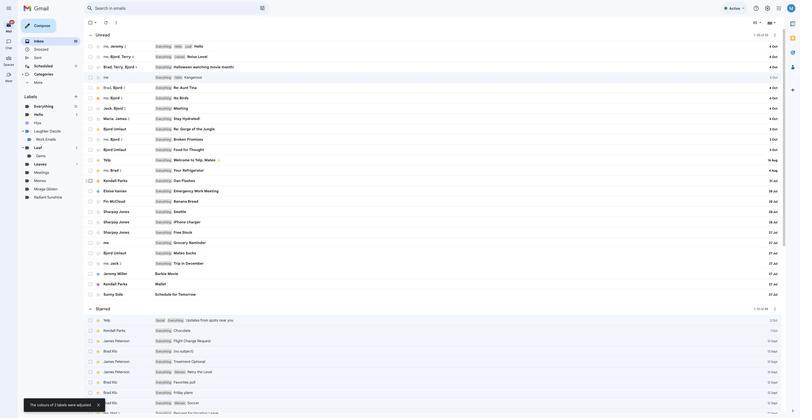 Task type: locate. For each thing, give the bounding box(es) containing it.
wallet link
[[172, 313, 801, 319]]

everything link for sixth row
[[172, 106, 801, 112]]

0 vertical spatial peterson
[[128, 377, 144, 381]]

watching
[[214, 72, 232, 77]]

, for brad ,
[[123, 95, 125, 100]]

13 row from the top
[[93, 184, 801, 195]]

None checkbox
[[98, 22, 103, 28], [98, 129, 103, 135], [98, 141, 103, 146], [98, 164, 103, 169], [98, 175, 103, 181], [98, 187, 103, 192], [98, 244, 103, 250], [98, 256, 103, 261], [98, 313, 103, 319], [98, 365, 103, 370], [98, 411, 103, 416], [98, 22, 103, 28], [98, 129, 103, 135], [98, 141, 103, 146], [98, 164, 103, 169], [98, 175, 103, 181], [98, 187, 103, 192], [98, 244, 103, 250], [98, 256, 103, 261], [98, 313, 103, 319], [98, 365, 103, 370], [98, 411, 103, 416]]

mateo up everything trip in december
[[193, 279, 205, 284]]

brad for brad , terry , bjord 4
[[115, 72, 124, 77]]

everything
[[173, 49, 190, 54], [173, 61, 190, 65], [173, 72, 190, 77], [173, 84, 190, 88], [173, 95, 190, 100], [173, 107, 190, 111], [38, 116, 59, 121], [173, 118, 190, 123], [173, 130, 190, 134], [173, 141, 190, 146], [173, 153, 190, 157], [173, 164, 190, 169], [173, 176, 190, 180], [173, 187, 190, 192], [173, 199, 190, 203], [173, 210, 190, 215], [173, 222, 190, 226], [173, 233, 190, 238], [173, 245, 190, 249], [173, 256, 190, 261], [173, 268, 190, 272], [173, 291, 190, 295], [187, 354, 204, 358], [173, 365, 190, 370], [173, 377, 190, 381], [173, 388, 190, 393], [173, 400, 190, 404], [173, 411, 190, 416]]

everything inside everything dan flashes
[[173, 199, 190, 203]]

1 vertical spatial terry
[[126, 72, 137, 77]]

0 vertical spatial umlaut
[[126, 141, 140, 146]]

reminder
[[210, 267, 229, 272]]

hello link
[[38, 125, 48, 130]]

18 row from the top
[[93, 253, 801, 264]]

everything inside everything free stock
[[173, 256, 190, 261]]

2 right the maria
[[142, 130, 144, 134]]

0 vertical spatial the
[[218, 141, 225, 146]]

3 kendall from the top
[[115, 365, 128, 370]]

, for me , bjord
[[121, 106, 122, 111]]

everything inside everything your refrigerator
[[173, 187, 190, 192]]

everything (no subject)
[[173, 388, 215, 393]]

scheduled
[[38, 71, 59, 76]]

2 for james
[[142, 130, 144, 134]]

leaf inside row
[[206, 49, 213, 54]]

yelp,
[[217, 175, 226, 180]]

0 vertical spatial level
[[220, 61, 231, 66]]

kendall parks inside starred tab panel
[[115, 365, 139, 370]]

2 kendall from the top
[[115, 313, 130, 318]]

parks up side
[[131, 313, 142, 318]]

0 vertical spatial jones
[[132, 233, 144, 238]]

bjord up me , jack
[[115, 279, 125, 284]]

in
[[202, 290, 205, 295]]

yelp inside unread tab panel
[[115, 175, 123, 180]]

2 vertical spatial bjord umlaut
[[115, 279, 140, 284]]

memes
[[38, 198, 51, 203], [194, 411, 205, 416]]

sharpay
[[115, 233, 131, 238], [115, 244, 131, 249], [115, 256, 131, 261]]

2 james peterson from the top
[[115, 400, 144, 404]]

leaves link
[[38, 180, 52, 185]]

0 vertical spatial sharpay jones
[[115, 233, 144, 238]]

30 row from the top
[[93, 408, 801, 418]]

1 umlaut from the top
[[126, 141, 140, 146]]

5 me from the top
[[115, 152, 121, 157]]

alert
[[9, 13, 801, 18]]

james inside unread tab panel
[[128, 129, 141, 134]]

movie
[[233, 72, 245, 77]]

eloise vanian
[[115, 210, 141, 215]]

for right food
[[204, 164, 209, 169]]

1 vertical spatial memes
[[194, 411, 205, 416]]

hello up noise level
[[216, 49, 226, 54]]

3 row from the top
[[93, 69, 801, 80]]

2 inside me , jeremy 2
[[138, 50, 140, 54]]

james peterson for flight
[[115, 377, 144, 381]]

the right of
[[218, 141, 225, 146]]

jones
[[132, 233, 144, 238], [132, 244, 144, 249], [132, 256, 144, 261]]

kendall
[[115, 198, 130, 203], [115, 313, 130, 318], [115, 365, 128, 370]]

everything inside everything treatment optional
[[173, 400, 190, 404]]

leaf up noise
[[206, 49, 213, 54]]

1 bjord umlaut from the top
[[115, 141, 140, 146]]

bjord umlaut for food
[[115, 164, 140, 169]]

me
[[115, 49, 121, 54], [115, 61, 121, 65], [115, 84, 121, 89], [115, 106, 121, 111], [115, 152, 121, 157], [115, 187, 121, 192], [115, 267, 121, 272], [115, 290, 121, 295]]

3 sharpay from the top
[[115, 256, 131, 261]]

0 vertical spatial kendall parks
[[115, 198, 142, 203]]

everything link
[[172, 95, 801, 101], [172, 106, 801, 112], [38, 116, 59, 121], [172, 210, 801, 215]]

10 row from the top
[[93, 149, 801, 161]]

jones for seattle
[[132, 233, 144, 238]]

1 kendall parks from the top
[[115, 198, 142, 203]]

hydrated!
[[203, 130, 222, 134]]

1 sharpay jones from the top
[[115, 233, 144, 238]]

yelp down starred at the bottom of the page
[[115, 354, 122, 358]]

1 vertical spatial jones
[[132, 244, 144, 249]]

kendall up eloise
[[115, 198, 130, 203]]

bjord umlaut up me , bjord 2
[[115, 141, 140, 146]]

everything broken promises
[[173, 153, 226, 157]]

everything inside everything flight change request
[[173, 377, 190, 381]]

umlaut for food for thought
[[126, 164, 140, 169]]

inbox
[[38, 43, 49, 48]]

kendall parks for dan
[[115, 198, 142, 203]]

hiya link
[[38, 134, 46, 139]]

0 vertical spatial 33
[[11, 23, 15, 27]]

3 jones from the top
[[132, 256, 144, 261]]

23 row from the top
[[93, 310, 801, 322]]

yelp
[[115, 175, 123, 180], [115, 354, 122, 358]]

2 vertical spatial kendall
[[115, 365, 128, 370]]

umlaut down me , bjord 2
[[126, 164, 140, 169]]

unread tab panel
[[93, 32, 801, 333]]

1 vertical spatial kendall parks
[[115, 313, 142, 318]]

0 vertical spatial leaf
[[206, 49, 213, 54]]

0 vertical spatial james peterson
[[115, 377, 144, 381]]

me , jeremy 2
[[115, 49, 140, 54]]

2 peterson from the top
[[128, 400, 144, 404]]

bread
[[209, 221, 220, 226]]

terry
[[135, 61, 145, 65], [126, 72, 137, 77]]

brad ,
[[115, 95, 126, 100]]

0 vertical spatial terry
[[135, 61, 145, 65]]

0 horizontal spatial memes
[[38, 198, 51, 203]]

kendall parks up "klo"
[[115, 365, 139, 370]]

kendall parks up eloise vanian
[[115, 198, 142, 203]]

2 sharpay jones from the top
[[115, 244, 144, 249]]

halloween
[[193, 72, 213, 77]]

0 vertical spatial parks
[[131, 198, 142, 203]]

0 vertical spatial for
[[204, 164, 209, 169]]

for right schedule
[[192, 325, 197, 330]]

1 peterson from the top
[[128, 377, 144, 381]]

subject)
[[200, 388, 215, 393]]

side
[[128, 325, 137, 330]]

everything inside everything trip in december
[[173, 291, 190, 295]]

4 for bjord
[[150, 73, 152, 77]]

kendall parks up sunny side
[[115, 313, 142, 318]]

2 me from the top
[[115, 61, 121, 65]]

0 horizontal spatial 33
[[11, 23, 15, 27]]

2 inside maria , james 2
[[142, 130, 144, 134]]

2 bjord umlaut from the top
[[115, 164, 140, 169]]

11 row from the top
[[93, 161, 801, 172]]

1 horizontal spatial leaves
[[194, 61, 205, 65]]

mateo sucks
[[193, 279, 218, 284]]

7 row from the top
[[93, 115, 801, 126]]

row
[[93, 46, 801, 57], [93, 57, 801, 69], [93, 69, 801, 80], [93, 80, 801, 92], [93, 92, 801, 103], [93, 103, 801, 115], [93, 115, 801, 126], [93, 126, 801, 138], [93, 138, 801, 149], [93, 149, 801, 161], [93, 161, 801, 172], [93, 172, 801, 184], [93, 184, 801, 195], [93, 195, 801, 207], [93, 218, 801, 230], [93, 230, 801, 241], [93, 241, 801, 253], [93, 253, 801, 264], [93, 264, 801, 276], [93, 276, 801, 287], [93, 287, 801, 299], [93, 299, 801, 310], [93, 310, 801, 322], [93, 322, 801, 333], [93, 350, 801, 362], [93, 362, 801, 373], [93, 373, 801, 385], [93, 385, 801, 396], [93, 396, 801, 408], [93, 408, 801, 418]]

0 horizontal spatial 4
[[147, 61, 149, 65]]

for
[[204, 164, 209, 169], [192, 325, 197, 330]]

row containing jack
[[93, 115, 801, 126]]

hiya
[[38, 134, 46, 139]]

0 horizontal spatial leaf
[[38, 162, 47, 167]]

2
[[138, 50, 140, 54], [142, 130, 144, 134], [134, 153, 136, 157], [84, 162, 86, 166]]

0 vertical spatial mateo
[[227, 175, 240, 180]]

eloise vanian row
[[93, 207, 801, 218]]

refresh image
[[115, 22, 121, 28]]

peterson
[[128, 377, 144, 381], [128, 400, 144, 404], [128, 411, 144, 416]]

2 vertical spatial umlaut
[[126, 279, 140, 284]]

8 me from the top
[[115, 290, 121, 295]]

everything inside everything re: gorge of the jungle
[[173, 141, 190, 146]]

sunny
[[115, 325, 127, 330]]

welcome
[[193, 175, 211, 180]]

, for me , jack
[[121, 290, 122, 295]]

everything stay hydrated!
[[173, 130, 222, 134]]

1 jones from the top
[[132, 233, 144, 238]]

spots
[[232, 354, 242, 358]]

2 vertical spatial jones
[[132, 256, 144, 261]]

memes down everything treatment optional
[[194, 411, 205, 416]]

work emails link
[[40, 153, 62, 157]]

0 vertical spatial kendall
[[115, 198, 130, 203]]

1 vertical spatial james peterson
[[115, 400, 144, 404]]

umlaut down maria , james 2 in the left of the page
[[126, 141, 140, 146]]

, for jack , bjord
[[124, 118, 125, 123]]

search in emails image
[[95, 4, 105, 14]]

1 vertical spatial umlaut
[[126, 164, 140, 169]]

parks inside starred tab panel
[[129, 365, 139, 370]]

memes inside row
[[194, 411, 205, 416]]

heading
[[0, 51, 20, 56], [0, 88, 20, 92]]

updates
[[206, 354, 222, 358]]

3 kendall parks from the top
[[115, 365, 139, 370]]

yelp inside starred tab panel
[[115, 354, 122, 358]]

Search in emails text field
[[106, 6, 272, 12]]

1 vertical spatial sharpay
[[115, 244, 131, 249]]

2 kendall parks from the top
[[115, 313, 142, 318]]

row containing maria
[[93, 126, 801, 138]]

4 inside brad , terry , bjord 4
[[150, 73, 152, 77]]

0 vertical spatial bjord umlaut
[[115, 141, 140, 146]]

everything welcome to yelp, mateo
[[173, 175, 241, 180]]

james for retry the level
[[115, 411, 127, 416]]

4 me from the top
[[115, 106, 121, 111]]

everything inside everything grocery reminder
[[173, 268, 190, 272]]

to
[[212, 175, 216, 180]]

bjord umlaut for re:
[[115, 141, 140, 146]]

everything link inside eloise vanian row
[[172, 210, 801, 215]]

0 vertical spatial 4
[[147, 61, 149, 65]]

kendall up brad klo
[[115, 365, 128, 370]]

4 inside me , bjord , terry 4
[[147, 61, 149, 65]]

0 horizontal spatial leaves
[[38, 180, 52, 185]]

brad up 'me , bjord'
[[115, 95, 123, 100]]

the right the "retry"
[[219, 411, 225, 416]]

1 vertical spatial leaf
[[38, 162, 47, 167]]

main content
[[93, 18, 801, 418]]

1 vertical spatial 33
[[82, 44, 86, 48]]

labels
[[27, 105, 41, 110]]

everything inside everything meeting
[[173, 118, 190, 123]]

0 vertical spatial heading
[[0, 51, 20, 56]]

17 row from the top
[[93, 241, 801, 253]]

bjord down me , bjord , terry 4
[[139, 72, 149, 77]]

bjord umlaut down me , bjord 2
[[115, 164, 140, 169]]

2 jones from the top
[[132, 244, 144, 249]]

2 for bjord
[[134, 153, 136, 157]]

1 vertical spatial level
[[226, 411, 236, 416]]

leaves up halloween
[[194, 61, 205, 65]]

1
[[85, 180, 86, 185]]

1 horizontal spatial 33
[[82, 44, 86, 48]]

spaces
[[4, 69, 16, 74]]

1 vertical spatial yelp
[[115, 354, 122, 358]]

24 row from the top
[[93, 322, 801, 333]]

1 vertical spatial sharpay jones
[[115, 244, 144, 249]]

social
[[173, 354, 183, 358]]

28 row from the top
[[93, 385, 801, 396]]

parks for dan flashes
[[131, 198, 142, 203]]

2 down maria , james 2 in the left of the page
[[134, 153, 136, 157]]

1 vertical spatial heading
[[0, 88, 20, 92]]

1 horizontal spatial leaf
[[206, 49, 213, 54]]

1 horizontal spatial memes
[[194, 411, 205, 416]]

25 row from the top
[[93, 350, 801, 362]]

charger
[[208, 244, 223, 249]]

kangeroos
[[205, 84, 224, 89]]

33 link
[[3, 22, 17, 32]]

me , bjord 2
[[115, 152, 136, 157]]

james for flight change request
[[115, 377, 127, 381]]

peterson for flight
[[128, 377, 144, 381]]

2 vertical spatial sharpay
[[115, 256, 131, 261]]

21 row from the top
[[93, 287, 801, 299]]

sharpay jones
[[115, 233, 144, 238], [115, 244, 144, 249], [115, 256, 144, 261]]

6 row from the top
[[93, 103, 801, 115]]

sharpay for stock
[[115, 256, 131, 261]]

6 me from the top
[[115, 187, 121, 192]]

1 vertical spatial peterson
[[128, 400, 144, 404]]

inbox link
[[38, 43, 49, 48]]

0 horizontal spatial mateo
[[193, 279, 205, 284]]

29 row from the top
[[93, 396, 801, 408]]

kendall inside starred tab panel
[[115, 365, 128, 370]]

level up watching
[[220, 61, 231, 66]]

december
[[206, 290, 227, 295]]

the inside starred tab panel
[[219, 411, 225, 416]]

memes down meetings
[[38, 198, 51, 203]]

leaf down the work
[[38, 162, 47, 167]]

2 right jeremy
[[138, 50, 140, 54]]

stock
[[202, 256, 214, 261]]

brad left "klo"
[[115, 388, 123, 393]]

heading down spaces heading
[[0, 88, 20, 92]]

kendall up sunny
[[115, 313, 130, 318]]

bjord umlaut up me , jack
[[115, 279, 140, 284]]

categories link
[[38, 80, 59, 85]]

0 vertical spatial sharpay
[[115, 233, 131, 238]]

1 kendall from the top
[[115, 198, 130, 203]]

everything inside everything seattle
[[173, 233, 190, 238]]

3 james peterson from the top
[[115, 411, 144, 416]]

None checkbox
[[98, 49, 103, 55], [98, 60, 103, 66], [98, 72, 103, 78], [98, 83, 103, 89], [98, 95, 103, 101], [98, 106, 103, 112], [98, 118, 103, 123], [98, 152, 103, 158], [98, 198, 103, 204], [98, 210, 103, 215], [98, 221, 103, 227], [98, 233, 103, 238], [98, 267, 103, 273], [98, 279, 103, 284], [98, 290, 103, 296], [98, 302, 103, 307], [98, 325, 103, 330], [98, 353, 103, 359], [98, 376, 103, 382], [98, 388, 103, 393], [98, 399, 103, 405], [98, 49, 103, 55], [98, 60, 103, 66], [98, 72, 103, 78], [98, 83, 103, 89], [98, 95, 103, 101], [98, 106, 103, 112], [98, 118, 103, 123], [98, 152, 103, 158], [98, 198, 103, 204], [98, 210, 103, 215], [98, 221, 103, 227], [98, 233, 103, 238], [98, 267, 103, 273], [98, 279, 103, 284], [98, 290, 103, 296], [98, 302, 103, 307], [98, 325, 103, 330], [98, 353, 103, 359], [98, 376, 103, 382], [98, 388, 103, 393], [98, 399, 103, 405]]

33 left unread button
[[82, 44, 86, 48]]

1 vertical spatial 4
[[150, 73, 152, 77]]

2 inside me , bjord 2
[[134, 153, 136, 157]]

3 sharpay jones from the top
[[115, 256, 144, 261]]

4 row from the top
[[93, 80, 801, 92]]

2 yelp from the top
[[115, 354, 122, 358]]

parks up "klo"
[[129, 365, 139, 370]]

bjord down the maria
[[115, 141, 125, 146]]

main content containing unread
[[93, 18, 801, 418]]

level down optional
[[226, 411, 236, 416]]

mateo right yelp,
[[227, 175, 240, 180]]

1 vertical spatial leaves
[[38, 180, 52, 185]]

kendall parks
[[115, 198, 142, 203], [115, 313, 142, 318], [115, 365, 139, 370]]

27 row from the top
[[93, 373, 801, 385]]

brad inside starred tab panel
[[115, 388, 123, 393]]

jack
[[115, 118, 124, 123], [123, 290, 132, 295]]

2 vertical spatial peterson
[[128, 411, 144, 416]]

8 row from the top
[[93, 126, 801, 138]]

7 me from the top
[[115, 267, 121, 272]]

2 vertical spatial james peterson
[[115, 411, 144, 416]]

everything inside everything (no subject)
[[173, 388, 190, 393]]

chocolate
[[193, 365, 212, 370]]

leaves down gems
[[38, 180, 52, 185]]

everything grocery reminder
[[173, 267, 229, 272]]

re:
[[193, 141, 199, 146]]

1 vertical spatial jack
[[123, 290, 132, 295]]

1 vertical spatial kendall
[[115, 313, 130, 318]]

heading up spaces at the top of the page
[[0, 51, 20, 56]]

umlaut up me , jack
[[126, 279, 140, 284]]

parks up vanian
[[131, 198, 142, 203]]

15 row from the top
[[93, 218, 801, 230]]

0 vertical spatial yelp
[[115, 175, 123, 180]]

2 vertical spatial sharpay jones
[[115, 256, 144, 261]]

eloise
[[115, 210, 127, 215]]

parks
[[131, 198, 142, 203], [131, 313, 142, 318], [129, 365, 139, 370]]

1 vertical spatial for
[[192, 325, 197, 330]]

free
[[193, 256, 202, 261]]

1 horizontal spatial 4
[[150, 73, 152, 77]]

brad down me , bjord , terry 4
[[115, 72, 124, 77]]

mateo sucks link
[[172, 279, 801, 284]]

leaf
[[206, 49, 213, 54], [38, 162, 47, 167]]

promises
[[208, 153, 226, 157]]

james
[[128, 129, 141, 134], [115, 377, 127, 381], [115, 400, 127, 404], [115, 411, 127, 416]]

flashes
[[202, 198, 217, 203]]

unread
[[106, 36, 122, 42]]

3 me from the top
[[115, 84, 121, 89]]

1 james peterson from the top
[[115, 377, 144, 381]]

seattle
[[193, 233, 207, 238]]

4 for terry
[[147, 61, 149, 65]]

1 vertical spatial the
[[219, 411, 225, 416]]

33 up mail
[[11, 23, 15, 27]]

2 vertical spatial parks
[[129, 365, 139, 370]]

26 row from the top
[[93, 362, 801, 373]]

everything food for thought
[[173, 164, 227, 169]]

terry down me , bjord , terry 4
[[126, 72, 137, 77]]

yelp up me , brad
[[115, 175, 123, 180]]

2 vertical spatial kendall parks
[[115, 365, 139, 370]]

0 vertical spatial leaves
[[194, 61, 205, 65]]

2 umlaut from the top
[[126, 164, 140, 169]]

bjord down me , bjord 2
[[115, 164, 125, 169]]

1 vertical spatial mateo
[[193, 279, 205, 284]]

everything inside everything food for thought
[[173, 164, 190, 169]]

terry up brad , terry , bjord 4
[[135, 61, 145, 65]]

of
[[213, 141, 217, 146]]

everything inside everything welcome to yelp, mateo
[[173, 176, 190, 180]]

Search in emails search field
[[93, 2, 300, 16]]

1 vertical spatial bjord umlaut
[[115, 164, 140, 169]]

kendall parks for chocolate
[[115, 365, 139, 370]]

1 yelp from the top
[[115, 175, 123, 180]]

2 sharpay from the top
[[115, 244, 131, 249]]

umlaut for re: gorge of the jungle
[[126, 141, 140, 146]]



Task type: describe. For each thing, give the bounding box(es) containing it.
gems
[[40, 171, 51, 176]]

dazzle
[[55, 143, 68, 148]]

2 for jeremy
[[138, 50, 140, 54]]

3
[[84, 125, 86, 130]]

yelp for welcome to yelp, mateo
[[115, 175, 123, 180]]

near
[[244, 354, 252, 358]]

, for maria , james 2
[[126, 129, 127, 134]]

hello up hiya link
[[38, 125, 48, 130]]

dan
[[193, 198, 201, 203]]

scheduled link
[[38, 71, 59, 76]]

sent link
[[38, 62, 46, 67]]

mail heading
[[0, 33, 20, 37]]

bjord up maria , james 2 in the left of the page
[[126, 118, 137, 123]]

1 heading from the top
[[0, 51, 20, 56]]

everything inside eloise vanian row
[[173, 210, 190, 215]]

everything re: gorge of the jungle
[[173, 141, 239, 146]]

21
[[83, 71, 86, 76]]

vanian
[[127, 210, 141, 215]]

2 row from the top
[[93, 57, 801, 69]]

0 vertical spatial memes
[[38, 198, 51, 203]]

the inside unread tab panel
[[218, 141, 225, 146]]

schedule for tomorrow
[[172, 325, 218, 330]]

brad for brad ,
[[115, 95, 123, 100]]

fin mccloud
[[115, 221, 139, 226]]

jones for iphone charger
[[132, 244, 144, 249]]

hello up halloween
[[194, 49, 202, 54]]

everything chocolate
[[173, 365, 212, 370]]

request
[[219, 377, 234, 381]]

jeremy
[[123, 49, 137, 54]]

everything inside everything iphone charger
[[173, 245, 190, 249]]

mccloud
[[122, 221, 139, 226]]

jones for free stock
[[132, 256, 144, 261]]

brad , terry , bjord 4
[[115, 72, 152, 77]]

row containing fin mccloud
[[93, 218, 801, 230]]

sent
[[38, 62, 46, 67]]

2 up 1
[[84, 162, 86, 166]]

kendall for chocolate
[[115, 365, 128, 370]]

row containing sunny side
[[93, 322, 801, 333]]

peterson for treatment
[[128, 400, 144, 404]]

everything inside everything chocolate
[[173, 365, 190, 370]]

laughter
[[38, 143, 54, 148]]

from
[[223, 354, 231, 358]]

sucks
[[206, 279, 218, 284]]

food
[[193, 164, 203, 169]]

0 vertical spatial jack
[[115, 118, 124, 123]]

9 row from the top
[[93, 138, 801, 149]]

compose
[[38, 26, 56, 31]]

gems link
[[40, 171, 51, 176]]

3 peterson from the top
[[128, 411, 144, 416]]

everything meeting
[[173, 118, 209, 123]]

, for brad , terry , bjord 4
[[124, 72, 125, 77]]

work
[[40, 153, 49, 157]]

spaces heading
[[0, 69, 20, 74]]

everything inside everything stay hydrated!
[[173, 130, 190, 134]]

1 row from the top
[[93, 46, 801, 57]]

sharpay jones for stock
[[115, 256, 144, 261]]

yelp for updates from spots near you
[[115, 354, 122, 358]]

level inside unread tab panel
[[220, 61, 231, 66]]

gmail image
[[26, 3, 57, 15]]

brad for brad klo
[[115, 388, 123, 393]]

sharpay for charger
[[115, 244, 131, 249]]

retry
[[208, 411, 218, 416]]

, for me , brad
[[121, 187, 122, 192]]

broken
[[193, 153, 207, 157]]

3 bjord umlaut from the top
[[115, 279, 140, 284]]

me , bjord
[[115, 106, 133, 111]]

iphone
[[193, 244, 207, 249]]

refrigerator
[[203, 187, 227, 192]]

everything free stock
[[173, 256, 214, 261]]

starred button
[[95, 338, 125, 349]]

updates from spots near you
[[206, 354, 259, 358]]

klo
[[125, 388, 130, 393]]

optional
[[213, 400, 228, 404]]

kendall for dan
[[115, 198, 130, 203]]

1 me from the top
[[115, 49, 121, 54]]

mail navigation
[[0, 18, 20, 418]]

3 umlaut from the top
[[126, 279, 140, 284]]

starred
[[106, 340, 122, 346]]

me , jack
[[115, 290, 132, 295]]

advanced search options image
[[286, 3, 298, 15]]

starred tab panel
[[93, 333, 801, 418]]

everything inside everything broken promises
[[173, 153, 190, 157]]

level inside starred tab panel
[[226, 411, 236, 416]]

jack , bjord
[[115, 118, 137, 123]]

everything treatment optional
[[173, 400, 228, 404]]

1 vertical spatial parks
[[131, 313, 142, 318]]

12 row from the top
[[93, 172, 801, 184]]

banana
[[193, 221, 208, 226]]

snoozed link
[[38, 53, 54, 58]]

main menu image
[[6, 6, 13, 13]]

mail
[[6, 33, 13, 37]]

(no
[[193, 388, 199, 393]]

everything halloween watching movie month!
[[173, 72, 260, 77]]

everything inside everything halloween watching movie month!
[[173, 72, 190, 77]]

hello down halloween
[[194, 84, 202, 88]]

everything banana bread
[[173, 221, 220, 226]]

trip
[[193, 290, 201, 295]]

, for me , bjord 2
[[121, 152, 122, 157]]

wallet
[[172, 313, 185, 318]]

noise
[[208, 61, 219, 66]]

memes link
[[38, 198, 51, 203]]

16 row from the top
[[93, 230, 801, 241]]

everything flight change request
[[173, 377, 234, 381]]

everything seattle
[[173, 233, 207, 238]]

1 horizontal spatial for
[[204, 164, 209, 169]]

flight
[[193, 377, 203, 381]]

33 inside "mail" navigation
[[11, 23, 15, 27]]

everything link for eloise vanian row
[[172, 210, 801, 215]]

treatment
[[193, 400, 212, 404]]

leaf link
[[38, 162, 47, 167]]

fin
[[115, 221, 121, 226]]

, for me , bjord , terry 4
[[121, 61, 122, 65]]

1 horizontal spatial mateo
[[227, 175, 240, 180]]

5 row from the top
[[93, 92, 801, 103]]

14 row from the top
[[93, 195, 801, 207]]

bjord down maria , james 2 in the left of the page
[[123, 152, 133, 157]]

james for treatment optional
[[115, 400, 127, 404]]

noise level
[[208, 61, 231, 66]]

everything link for 5th row
[[172, 95, 801, 101]]

retry the level
[[208, 411, 236, 416]]

change
[[204, 377, 218, 381]]

sharpay jones for charger
[[115, 244, 144, 249]]

me , brad
[[115, 187, 132, 192]]

thought
[[210, 164, 227, 169]]

bjord down me , jeremy 2
[[123, 61, 133, 65]]

james peterson for treatment
[[115, 400, 144, 404]]

schedule
[[172, 325, 191, 330]]

sunny side
[[115, 325, 137, 330]]

brad up eloise vanian
[[123, 187, 132, 192]]

me , bjord , terry 4
[[115, 61, 149, 65]]

1 sharpay from the top
[[115, 233, 131, 238]]

19 row from the top
[[93, 264, 801, 276]]

everything inside the everything banana bread
[[173, 222, 190, 226]]

laughter dazzle
[[38, 143, 68, 148]]

bjord up jack , bjord
[[123, 106, 133, 111]]

, for me , jeremy 2
[[121, 49, 122, 54]]

2 heading from the top
[[0, 88, 20, 92]]

20 row from the top
[[93, 276, 801, 287]]

row containing brad klo
[[93, 385, 801, 396]]

parks for chocolate
[[129, 365, 139, 370]]

your
[[193, 187, 202, 192]]

brad klo
[[115, 388, 130, 393]]

22 row from the top
[[93, 299, 801, 310]]

leaves inside row
[[194, 61, 205, 65]]

everything iphone charger
[[173, 244, 223, 249]]

you
[[253, 354, 259, 358]]

labels heading
[[27, 105, 82, 110]]

month!
[[246, 72, 260, 77]]

0 horizontal spatial for
[[192, 325, 197, 330]]



Task type: vqa. For each thing, say whether or not it's contained in the screenshot.
Jones for Free Stock
yes



